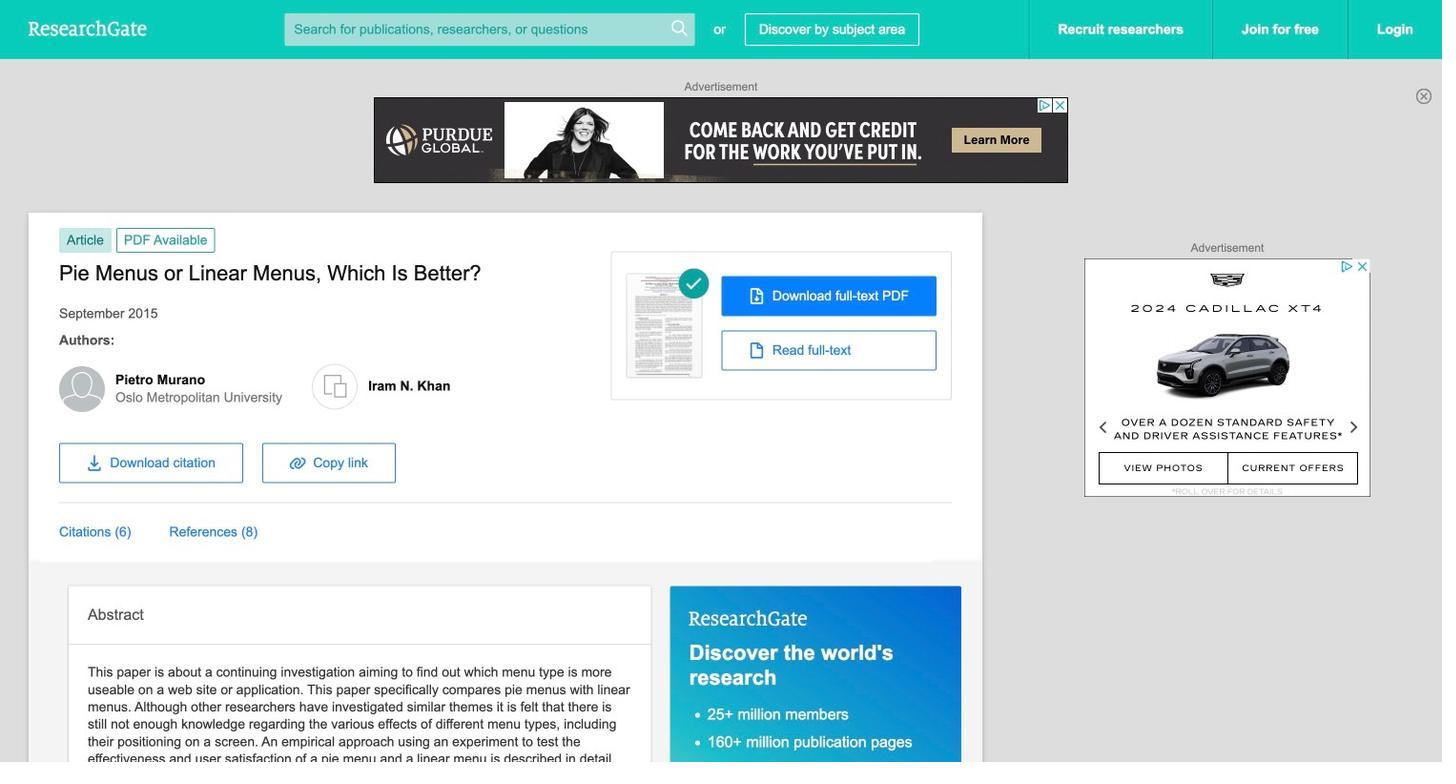 Task type: locate. For each thing, give the bounding box(es) containing it.
main content
[[29, 213, 1443, 762]]

0 vertical spatial researchgate logo image
[[29, 20, 147, 36]]

0 horizontal spatial researchgate logo image
[[29, 20, 147, 36]]

1 horizontal spatial researchgate logo image
[[690, 610, 808, 626]]

1 vertical spatial researchgate logo image
[[690, 610, 808, 626]]

iram n. khan image
[[312, 364, 358, 410]]

advertisement element
[[374, 97, 1069, 183], [1085, 259, 1371, 497]]

pietro murano at oslo metropolitan university image
[[59, 366, 105, 412]]

Search for publications, researchers, or questions field
[[285, 13, 695, 46]]

navigation
[[40, 434, 952, 562]]

1 horizontal spatial advertisement element
[[1085, 259, 1371, 497]]

researchgate logo image
[[29, 20, 147, 36], [690, 610, 808, 626]]

menu bar
[[40, 503, 874, 562]]

0 horizontal spatial advertisement element
[[374, 97, 1069, 183]]



Task type: vqa. For each thing, say whether or not it's contained in the screenshot.
leftmost for
no



Task type: describe. For each thing, give the bounding box(es) containing it.
0 vertical spatial advertisement element
[[374, 97, 1069, 183]]

size s image
[[670, 19, 689, 38]]

1 vertical spatial advertisement element
[[1085, 259, 1371, 497]]



